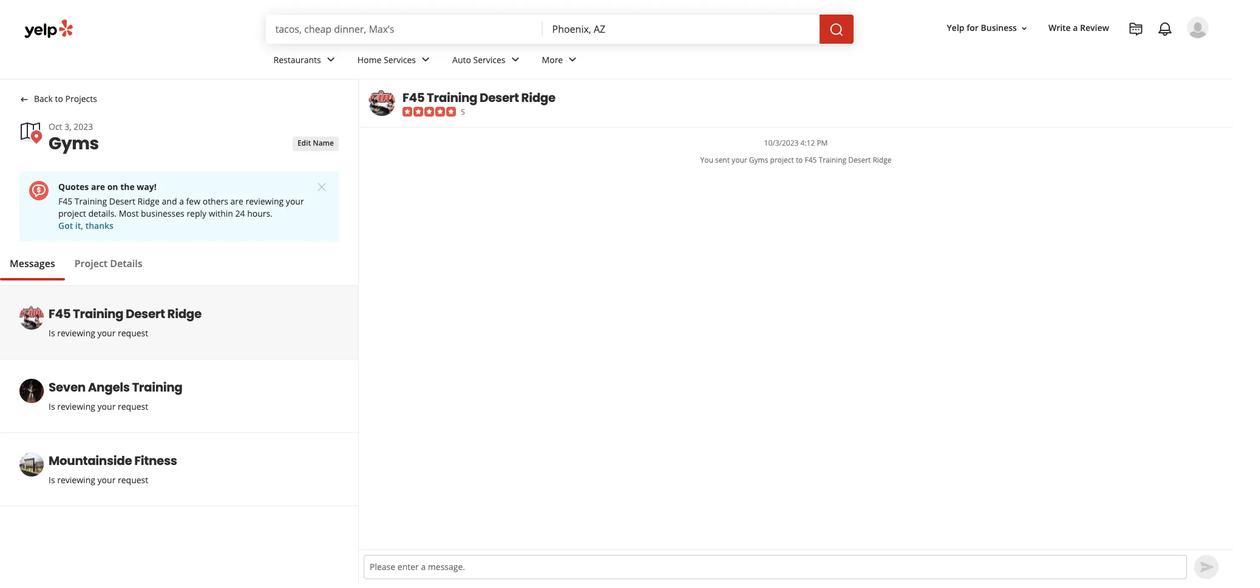 Task type: vqa. For each thing, say whether or not it's contained in the screenshot.
Seven
yes



Task type: describe. For each thing, give the bounding box(es) containing it.
within
[[209, 208, 233, 219]]

projects
[[65, 93, 97, 104]]

desert inside the f45 training desert ridge is reviewing your request
[[126, 305, 165, 322]]

reply
[[187, 208, 207, 219]]

tab list containing messages
[[0, 256, 152, 280]]

messages tab panel
[[0, 280, 358, 506]]

24
[[235, 208, 245, 219]]

close image
[[315, 180, 329, 195]]

back
[[34, 93, 53, 104]]

24 chevron down v2 image for restaurants
[[324, 52, 338, 67]]

write a review
[[1049, 22, 1110, 34]]

none field find
[[275, 22, 533, 36]]

16 arrow left v2 image
[[19, 95, 29, 104]]

Please enter a message. text field
[[364, 555, 1188, 580]]

project
[[75, 257, 108, 270]]

business categories element
[[264, 44, 1210, 79]]

is inside the f45 training desert ridge is reviewing your request
[[49, 327, 55, 339]]

and
[[162, 195, 177, 207]]

f45 down 4:12
[[805, 155, 817, 165]]

reviewing inside mountainside fitness is reviewing your request
[[57, 474, 95, 486]]

fitness
[[134, 452, 177, 469]]

edit name button
[[293, 136, 339, 151]]

reviewing inside the and a few others are reviewing your project details. most businesses reply within 24 hours. got it, thanks
[[246, 195, 284, 207]]

f45 inside the f45 training desert ridge is reviewing your request
[[49, 305, 71, 322]]

request inside the f45 training desert ridge is reviewing your request
[[118, 327, 148, 339]]

1 horizontal spatial project
[[771, 155, 794, 165]]

restaurants link
[[264, 44, 348, 79]]

for
[[967, 22, 979, 34]]

auto
[[453, 54, 471, 65]]

training inside the f45 training desert ridge is reviewing your request
[[73, 305, 123, 322]]

quotes
[[58, 181, 89, 192]]

and a few others are reviewing your project details. most businesses reply within 24 hours. got it, thanks
[[58, 195, 304, 231]]

the
[[120, 181, 135, 192]]

seven
[[49, 379, 86, 396]]

f45 training desert ridge link
[[403, 89, 556, 106]]

3,
[[64, 121, 71, 132]]

to inside button
[[55, 93, 63, 104]]

a for and
[[179, 195, 184, 207]]

10/3/2023 4:12 pm
[[765, 138, 828, 148]]

name
[[313, 138, 334, 148]]

your inside mountainside fitness is reviewing your request
[[98, 474, 116, 486]]

notifications image
[[1158, 22, 1173, 36]]

home services link
[[348, 44, 443, 79]]

project details
[[75, 257, 142, 270]]

none field near
[[553, 22, 810, 36]]

auto services
[[453, 54, 506, 65]]

quotes are on the way!
[[58, 181, 157, 192]]

others
[[203, 195, 228, 207]]

got it, thanks button
[[58, 220, 114, 231]]

mountainside fitness is reviewing your request
[[49, 452, 177, 486]]

edit
[[298, 138, 311, 148]]

businesses
[[141, 208, 185, 219]]

training up 5
[[427, 89, 478, 106]]

home
[[358, 54, 382, 65]]

24 send filled v2 image
[[1200, 560, 1215, 575]]

angels
[[88, 379, 130, 396]]

your right sent at top right
[[732, 155, 748, 165]]

24 chevron down v2 image
[[419, 52, 433, 67]]

yelp for business button
[[943, 17, 1035, 39]]

yelp
[[947, 22, 965, 34]]

0 horizontal spatial f45 training desert ridge
[[58, 195, 160, 207]]

you
[[701, 155, 714, 165]]

business
[[981, 22, 1018, 34]]

on
[[107, 181, 118, 192]]

mountainside
[[49, 452, 132, 469]]



Task type: locate. For each thing, give the bounding box(es) containing it.
sent
[[716, 155, 730, 165]]

f45 training desert ridge up 5
[[403, 89, 556, 106]]

gyms image
[[19, 121, 44, 145]]

0 vertical spatial a
[[1074, 22, 1079, 34]]

1 vertical spatial are
[[231, 195, 244, 207]]

2 none field from the left
[[553, 22, 810, 36]]

project inside the and a few others are reviewing your project details. most businesses reply within 24 hours. got it, thanks
[[58, 208, 86, 219]]

f45 up 5 star rating image
[[403, 89, 425, 106]]

24 chevron down v2 image right restaurants
[[324, 52, 338, 67]]

messages
[[10, 257, 55, 270]]

3 24 chevron down v2 image from the left
[[566, 52, 580, 67]]

1 vertical spatial a
[[179, 195, 184, 207]]

f45 training desert ridge is reviewing your request
[[49, 305, 202, 339]]

1 horizontal spatial to
[[796, 155, 803, 165]]

a inside 'element'
[[1074, 22, 1079, 34]]

it,
[[75, 220, 83, 231]]

24 chevron down v2 image inside restaurants link
[[324, 52, 338, 67]]

are
[[91, 181, 105, 192], [231, 195, 244, 207]]

0 horizontal spatial project
[[58, 208, 86, 219]]

oct
[[49, 121, 62, 132]]

24 chevron down v2 image inside more link
[[566, 52, 580, 67]]

5
[[461, 107, 465, 117]]

1 vertical spatial project
[[58, 208, 86, 219]]

5 star rating image
[[403, 107, 456, 117]]

home services
[[358, 54, 416, 65]]

are inside the and a few others are reviewing your project details. most businesses reply within 24 hours. got it, thanks
[[231, 195, 244, 207]]

10/3/2023
[[765, 138, 799, 148]]

3 request from the top
[[118, 474, 148, 486]]

most
[[119, 208, 139, 219]]

0 horizontal spatial none field
[[275, 22, 533, 36]]

0 vertical spatial is
[[49, 327, 55, 339]]

services right auto
[[474, 54, 506, 65]]

write
[[1049, 22, 1071, 34]]

project down 10/3/2023
[[771, 155, 794, 165]]

request
[[118, 327, 148, 339], [118, 401, 148, 412], [118, 474, 148, 486]]

review
[[1081, 22, 1110, 34]]

training right angels
[[132, 379, 183, 396]]

more
[[542, 54, 563, 65]]

1 horizontal spatial gyms
[[749, 155, 769, 165]]

user actions element
[[938, 15, 1227, 90]]

0 horizontal spatial services
[[384, 54, 416, 65]]

reviewing inside the f45 training desert ridge is reviewing your request
[[57, 327, 95, 339]]

is inside seven angels training is reviewing your request
[[49, 401, 55, 412]]

0 horizontal spatial a
[[179, 195, 184, 207]]

a for write
[[1074, 22, 1079, 34]]

1 24 chevron down v2 image from the left
[[324, 52, 338, 67]]

training down project
[[73, 305, 123, 322]]

services
[[384, 54, 416, 65], [474, 54, 506, 65]]

0 vertical spatial request
[[118, 327, 148, 339]]

your
[[732, 155, 748, 165], [286, 195, 304, 207], [98, 327, 116, 339], [98, 401, 116, 412], [98, 474, 116, 486]]

24 chevron down v2 image inside the auto services link
[[508, 52, 523, 67]]

Find text field
[[275, 22, 533, 36]]

are up 24
[[231, 195, 244, 207]]

your inside the and a few others are reviewing your project details. most businesses reply within 24 hours. got it, thanks
[[286, 195, 304, 207]]

24 chevron down v2 image for auto services
[[508, 52, 523, 67]]

edit name
[[298, 138, 334, 148]]

to
[[55, 93, 63, 104], [796, 155, 803, 165]]

back to projects button
[[19, 92, 97, 106]]

projects image
[[1129, 22, 1144, 36]]

0 horizontal spatial 24 chevron down v2 image
[[324, 52, 338, 67]]

hours.
[[247, 208, 273, 219]]

1 vertical spatial is
[[49, 401, 55, 412]]

gyms
[[49, 132, 99, 155], [749, 155, 769, 165]]

24 chevron down v2 image right more
[[566, 52, 580, 67]]

1 horizontal spatial none field
[[553, 22, 810, 36]]

write a review link
[[1044, 17, 1115, 39]]

details
[[110, 257, 142, 270]]

tab list
[[0, 256, 152, 280]]

2023
[[74, 121, 93, 132]]

a left few
[[179, 195, 184, 207]]

services left 24 chevron down v2 image
[[384, 54, 416, 65]]

1 horizontal spatial services
[[474, 54, 506, 65]]

0 horizontal spatial are
[[91, 181, 105, 192]]

f45 down quotes
[[58, 195, 72, 207]]

a inside the and a few others are reviewing your project details. most businesses reply within 24 hours. got it, thanks
[[179, 195, 184, 207]]

desert
[[480, 89, 519, 106], [849, 155, 871, 165], [109, 195, 135, 207], [126, 305, 165, 322]]

2 24 chevron down v2 image from the left
[[508, 52, 523, 67]]

gyms down 10/3/2023
[[749, 155, 769, 165]]

2 vertical spatial request
[[118, 474, 148, 486]]

1 vertical spatial f45 training desert ridge
[[58, 195, 160, 207]]

ridge
[[522, 89, 556, 106], [873, 155, 892, 165], [138, 195, 160, 207], [167, 305, 202, 322]]

restaurants
[[274, 54, 321, 65]]

details.
[[88, 208, 117, 219]]

1 vertical spatial to
[[796, 155, 803, 165]]

got
[[58, 220, 73, 231]]

2 horizontal spatial 24 chevron down v2 image
[[566, 52, 580, 67]]

1 vertical spatial request
[[118, 401, 148, 412]]

reviewing up 'hours.'
[[246, 195, 284, 207]]

training inside seven angels training is reviewing your request
[[132, 379, 183, 396]]

0 vertical spatial are
[[91, 181, 105, 192]]

0 vertical spatial project
[[771, 155, 794, 165]]

reviewing down seven
[[57, 401, 95, 412]]

reviewing up seven
[[57, 327, 95, 339]]

request inside mountainside fitness is reviewing your request
[[118, 474, 148, 486]]

request inside seven angels training is reviewing your request
[[118, 401, 148, 412]]

Near text field
[[553, 22, 810, 36]]

gyms up quotes
[[49, 132, 99, 155]]

request up angels
[[118, 327, 148, 339]]

training up details.
[[75, 195, 107, 207]]

f45 training desert ridge
[[403, 89, 556, 106], [58, 195, 160, 207]]

your inside seven angels training is reviewing your request
[[98, 401, 116, 412]]

1 services from the left
[[384, 54, 416, 65]]

1 horizontal spatial a
[[1074, 22, 1079, 34]]

1 horizontal spatial are
[[231, 195, 244, 207]]

a
[[1074, 22, 1079, 34], [179, 195, 184, 207]]

more link
[[532, 44, 590, 79]]

few
[[186, 195, 201, 207]]

None field
[[275, 22, 533, 36], [553, 22, 810, 36]]

to down 10/3/2023 4:12 pm
[[796, 155, 803, 165]]

1 horizontal spatial 24 chevron down v2 image
[[508, 52, 523, 67]]

is inside mountainside fitness is reviewing your request
[[49, 474, 55, 486]]

0 vertical spatial f45 training desert ridge
[[403, 89, 556, 106]]

project up got
[[58, 208, 86, 219]]

f45
[[403, 89, 425, 106], [805, 155, 817, 165], [58, 195, 72, 207], [49, 305, 71, 322]]

is down seven
[[49, 401, 55, 412]]

oct 3, 2023
[[49, 121, 93, 132]]

way!
[[137, 181, 157, 192]]

seven angels training is reviewing your request
[[49, 379, 183, 412]]

3 is from the top
[[49, 474, 55, 486]]

4:12
[[801, 138, 815, 148]]

your down angels
[[98, 401, 116, 412]]

is up seven
[[49, 327, 55, 339]]

services for auto services
[[474, 54, 506, 65]]

0 horizontal spatial to
[[55, 93, 63, 104]]

are left on
[[91, 181, 105, 192]]

2 vertical spatial is
[[49, 474, 55, 486]]

reviewing down mountainside
[[57, 474, 95, 486]]

reviewing
[[246, 195, 284, 207], [57, 327, 95, 339], [57, 401, 95, 412], [57, 474, 95, 486]]

ridge inside the f45 training desert ridge is reviewing your request
[[167, 305, 202, 322]]

your up angels
[[98, 327, 116, 339]]

24 chevron down v2 image
[[324, 52, 338, 67], [508, 52, 523, 67], [566, 52, 580, 67]]

greg r. image
[[1188, 16, 1210, 38]]

a right write
[[1074, 22, 1079, 34]]

to right back
[[55, 93, 63, 104]]

back to projects
[[34, 93, 97, 104]]

1 is from the top
[[49, 327, 55, 339]]

24 free estimates v2 image
[[32, 183, 46, 198]]

training down pm
[[819, 155, 847, 165]]

your down edit
[[286, 195, 304, 207]]

f45 down messages
[[49, 305, 71, 322]]

reviewing inside seven angels training is reviewing your request
[[57, 401, 95, 412]]

auto services link
[[443, 44, 532, 79]]

24 chevron down v2 image for more
[[566, 52, 580, 67]]

1 request from the top
[[118, 327, 148, 339]]

request down angels
[[118, 401, 148, 412]]

your down mountainside
[[98, 474, 116, 486]]

yelp for business
[[947, 22, 1018, 34]]

2 services from the left
[[474, 54, 506, 65]]

None search field
[[266, 15, 856, 44]]

0 horizontal spatial gyms
[[49, 132, 99, 155]]

2 is from the top
[[49, 401, 55, 412]]

0 vertical spatial to
[[55, 93, 63, 104]]

2 request from the top
[[118, 401, 148, 412]]

search image
[[830, 22, 844, 37]]

your inside the f45 training desert ridge is reviewing your request
[[98, 327, 116, 339]]

project
[[771, 155, 794, 165], [58, 208, 86, 219]]

is
[[49, 327, 55, 339], [49, 401, 55, 412], [49, 474, 55, 486]]

16 chevron down v2 image
[[1020, 23, 1030, 33]]

services for home services
[[384, 54, 416, 65]]

1 horizontal spatial f45 training desert ridge
[[403, 89, 556, 106]]

pm
[[817, 138, 828, 148]]

request down fitness on the left of the page
[[118, 474, 148, 486]]

you sent your gyms project to f45 training desert ridge
[[701, 155, 892, 165]]

f45 training desert ridge up details.
[[58, 195, 160, 207]]

thanks
[[85, 220, 114, 231]]

is down mountainside
[[49, 474, 55, 486]]

1 none field from the left
[[275, 22, 533, 36]]

training
[[427, 89, 478, 106], [819, 155, 847, 165], [75, 195, 107, 207], [73, 305, 123, 322], [132, 379, 183, 396]]

24 chevron down v2 image right auto services
[[508, 52, 523, 67]]



